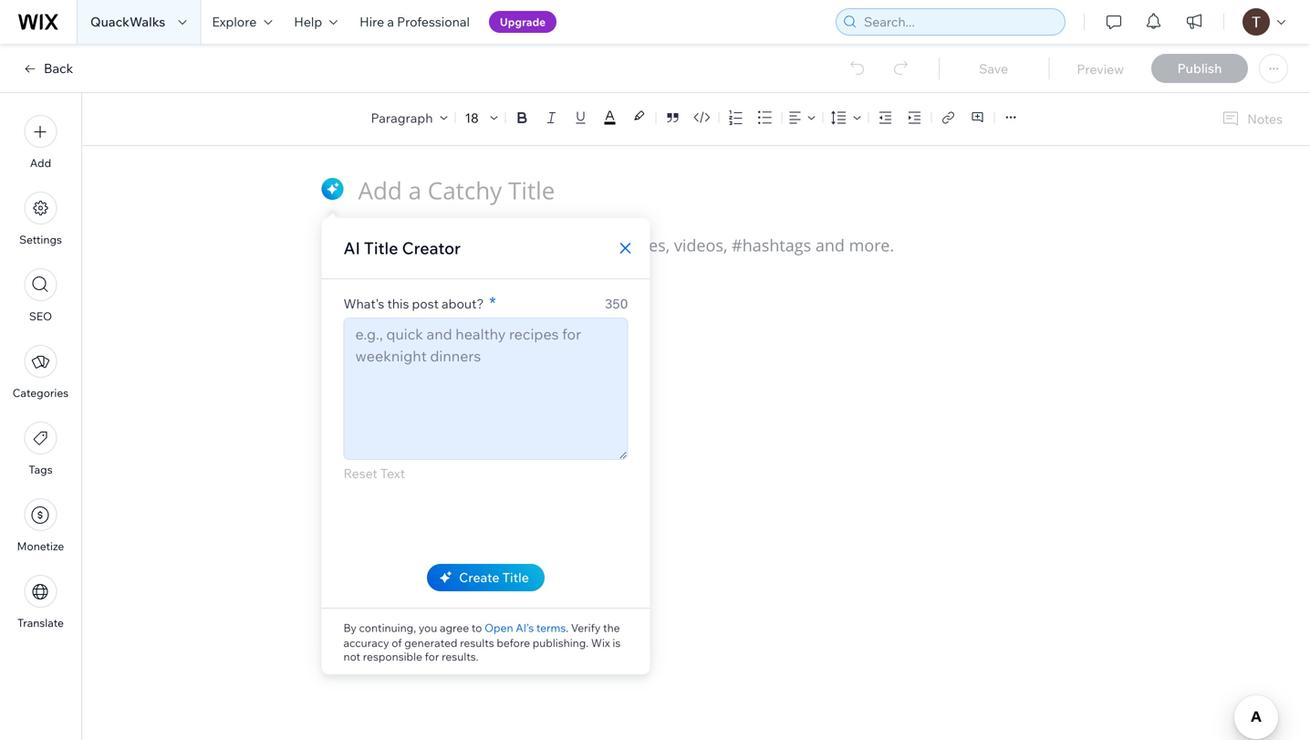 Task type: describe. For each thing, give the bounding box(es) containing it.
what's
[[344, 296, 385, 312]]

upgrade button
[[489, 11, 557, 33]]

.
[[566, 621, 569, 635]]

to
[[472, 621, 482, 635]]

generated
[[405, 636, 458, 650]]

about?
[[442, 296, 484, 312]]

back button
[[22, 60, 73, 77]]

agree
[[440, 621, 469, 635]]

notes button
[[1215, 107, 1289, 131]]

is
[[613, 636, 621, 650]]

translate
[[17, 616, 64, 630]]

create title button
[[427, 564, 545, 591]]

*
[[490, 293, 496, 313]]

post
[[412, 296, 439, 312]]

ai
[[344, 238, 360, 258]]

translate button
[[17, 575, 64, 630]]

create
[[459, 570, 500, 585]]

upgrade
[[500, 15, 546, 29]]

accuracy
[[344, 636, 389, 650]]

monetize button
[[17, 498, 64, 553]]

results
[[460, 636, 494, 650]]

settings
[[19, 233, 62, 246]]

verify
[[571, 621, 601, 635]]

help
[[294, 14, 322, 30]]

tags
[[29, 463, 53, 476]]

a
[[387, 14, 394, 30]]

not
[[344, 650, 361, 664]]

title for create
[[502, 570, 529, 585]]

Font Size field
[[463, 109, 483, 127]]

what's this post about? *
[[344, 293, 496, 313]]

quackwalks
[[90, 14, 165, 30]]

this
[[387, 296, 409, 312]]

tags button
[[24, 422, 57, 476]]

by continuing, you agree to open ai's terms
[[344, 621, 566, 635]]

continuing,
[[359, 621, 416, 635]]

title for ai
[[364, 238, 398, 258]]

. verify the accuracy of generated results before publishing. wix is not responsible for results.
[[344, 621, 621, 664]]



Task type: vqa. For each thing, say whether or not it's contained in the screenshot.
'QuackWalks'
yes



Task type: locate. For each thing, give the bounding box(es) containing it.
open ai's terms link
[[485, 620, 566, 636]]

add button
[[24, 115, 57, 170]]

categories button
[[13, 345, 69, 400]]

hire a professional
[[360, 14, 470, 30]]

add
[[30, 156, 51, 170]]

menu
[[0, 104, 81, 641]]

monetize
[[17, 539, 64, 553]]

What's this post about? text field
[[345, 319, 627, 459]]

creator
[[402, 238, 461, 258]]

publishing.
[[533, 636, 589, 650]]

create title
[[459, 570, 529, 585]]

paragraph
[[371, 110, 433, 126]]

title right ai
[[364, 238, 398, 258]]

results.
[[442, 650, 479, 664]]

notes
[[1248, 111, 1283, 127]]

paragraph button
[[367, 105, 451, 131]]

seo
[[29, 309, 52, 323]]

back
[[44, 60, 73, 76]]

ai title creator
[[344, 238, 461, 258]]

settings button
[[19, 192, 62, 246]]

responsible
[[363, 650, 423, 664]]

Search... field
[[859, 9, 1060, 35]]

terms
[[536, 621, 566, 635]]

open
[[485, 621, 513, 635]]

0 horizontal spatial title
[[364, 238, 398, 258]]

title inside button
[[502, 570, 529, 585]]

hire a professional link
[[349, 0, 481, 44]]

explore
[[212, 14, 257, 30]]

before
[[497, 636, 530, 650]]

for
[[425, 650, 439, 664]]

1 vertical spatial title
[[502, 570, 529, 585]]

seo button
[[24, 268, 57, 323]]

350
[[605, 296, 628, 312]]

title
[[364, 238, 398, 258], [502, 570, 529, 585]]

by
[[344, 621, 357, 635]]

ai's
[[516, 621, 534, 635]]

the
[[603, 621, 620, 635]]

professional
[[397, 14, 470, 30]]

hire
[[360, 14, 384, 30]]

0 vertical spatial title
[[364, 238, 398, 258]]

1 horizontal spatial title
[[502, 570, 529, 585]]

of
[[392, 636, 402, 650]]

you
[[419, 621, 437, 635]]

wix
[[591, 636, 610, 650]]

menu containing add
[[0, 104, 81, 641]]

categories
[[13, 386, 69, 400]]

title right create at bottom left
[[502, 570, 529, 585]]

help button
[[283, 0, 349, 44]]

Add a Catchy Title text field
[[358, 175, 1015, 207]]



